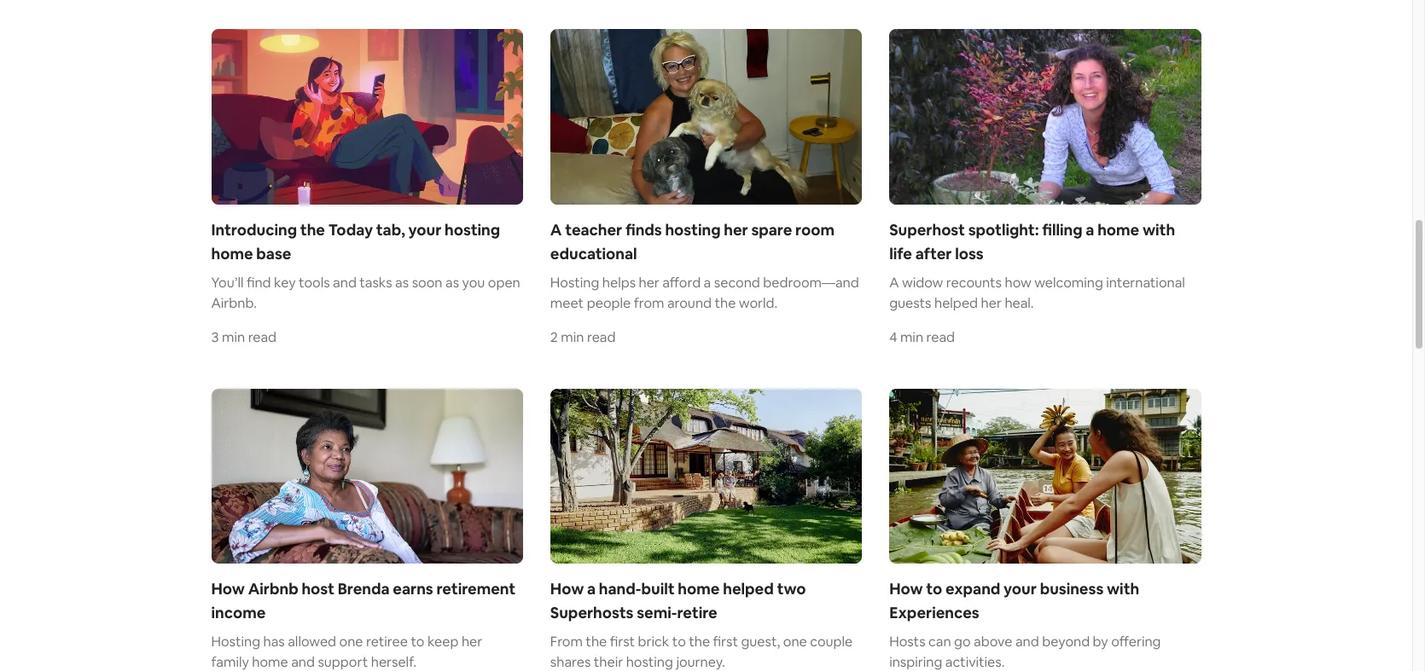 Task type: describe. For each thing, give the bounding box(es) containing it.
world.
[[739, 294, 778, 312]]

second
[[714, 274, 760, 291]]

retire
[[677, 604, 717, 623]]

helped inside a widow recounts how welcoming international guests helped her heal.
[[934, 294, 978, 312]]

hosting for how airbnb host brenda earns retirement income
[[211, 633, 260, 651]]

above
[[974, 633, 1012, 651]]

guest,
[[741, 633, 780, 651]]

and for today
[[333, 274, 357, 291]]

a teacher finds hosting her spare room educational
[[550, 220, 835, 263]]

her inside a teacher finds hosting her spare room educational
[[724, 220, 748, 239]]

afford
[[662, 274, 701, 291]]

guests
[[889, 294, 931, 312]]

semi-
[[637, 604, 677, 623]]

home inside how a hand-built home helped two superhosts semi-retire
[[678, 580, 720, 599]]

1 first from the left
[[610, 633, 635, 651]]

3
[[211, 328, 219, 346]]

key
[[274, 274, 296, 291]]

inspiring
[[889, 654, 942, 672]]

filling
[[1042, 220, 1082, 239]]

bedroom—and
[[763, 274, 859, 291]]

hosting has allowed one retiree to keep her family home and support herself.
[[211, 633, 482, 672]]

brick
[[638, 633, 669, 651]]

keep
[[427, 633, 459, 651]]

teacher
[[565, 220, 622, 239]]

2
[[550, 328, 558, 346]]

read for base
[[248, 328, 277, 346]]

her inside a widow recounts how welcoming international guests helped her heal.
[[981, 294, 1002, 312]]

life
[[889, 244, 912, 263]]

your inside how to expand your business with experiences
[[1004, 580, 1037, 599]]

from
[[550, 633, 583, 651]]

the inside introducing the today tab, your hosting home base
[[300, 220, 325, 239]]

has
[[263, 633, 285, 651]]

a inside hosting helps her afford a second bedroom—and meet people from around the world.
[[704, 274, 711, 291]]

two
[[777, 580, 806, 599]]

how to expand your business with experiences
[[889, 580, 1139, 623]]

and inside hosting has allowed one retiree to keep her family home and support herself.
[[291, 654, 315, 672]]

widow
[[902, 274, 943, 292]]

spare
[[751, 220, 792, 239]]

educational
[[550, 244, 637, 263]]

read for after
[[926, 328, 955, 346]]

superhost
[[889, 220, 965, 239]]

earns
[[393, 580, 433, 599]]

min for educational
[[561, 328, 584, 346]]

one inside hosting has allowed one retiree to keep her family home and support herself.
[[339, 633, 363, 651]]

hosting for a teacher finds hosting her spare room educational
[[550, 274, 599, 291]]

how a hand-built home helped two superhosts semi-retire
[[550, 580, 806, 623]]

read for educational
[[587, 328, 616, 346]]

you
[[462, 274, 485, 291]]

by
[[1093, 633, 1108, 651]]

hosting helps her afford a second bedroom—and meet people from around the world.
[[550, 274, 859, 312]]

loss
[[955, 244, 984, 263]]

helps
[[602, 274, 636, 291]]

1 as from the left
[[395, 274, 409, 291]]

after
[[915, 244, 952, 263]]

2 first from the left
[[713, 633, 738, 651]]

heal.
[[1005, 294, 1034, 312]]

introducing the today tab, your hosting home base
[[211, 220, 500, 263]]

a for a widow recounts how welcoming international guests helped her heal.
[[889, 274, 899, 292]]

activities.
[[945, 654, 1005, 672]]

with for how to expand your business with experiences
[[1107, 580, 1139, 599]]

host
[[302, 580, 334, 599]]

hosts
[[889, 633, 925, 651]]

built
[[641, 580, 675, 599]]

today
[[328, 220, 373, 239]]

recounts
[[946, 274, 1002, 292]]

go
[[954, 633, 971, 651]]

to inside from the first brick to the first guest, one couple shares their hosting journey.
[[672, 633, 686, 651]]

superhosts
[[550, 604, 634, 623]]

shares
[[550, 654, 591, 672]]

4
[[889, 328, 897, 346]]

retirement
[[436, 580, 516, 599]]

a inside 'superhost spotlight: filling a home with life after loss'
[[1086, 220, 1094, 239]]

a inside how a hand-built home helped two superhosts semi-retire
[[587, 580, 596, 599]]

from
[[634, 294, 664, 312]]

and for expand
[[1015, 633, 1039, 651]]

you'll find key tools and tasks as soon as you open airbnb.
[[211, 274, 520, 312]]

people
[[587, 294, 631, 312]]



Task type: vqa. For each thing, say whether or not it's contained in the screenshot.
bottom Catuçaba,
no



Task type: locate. For each thing, give the bounding box(es) containing it.
international
[[1106, 274, 1185, 292]]

how inside how airbnb host brenda earns retirement income
[[211, 580, 245, 599]]

home
[[1097, 220, 1139, 239], [211, 244, 253, 263], [678, 580, 720, 599], [252, 654, 288, 672]]

hosting inside hosting helps her afford a second bedroom—and meet people from around the world.
[[550, 274, 599, 291]]

1 horizontal spatial read
[[587, 328, 616, 346]]

home down has
[[252, 654, 288, 672]]

the superhost cradles her two small dogs while sitting on the bed of the private room she shares in new york. image
[[550, 29, 862, 204], [550, 29, 862, 204]]

tasks
[[360, 274, 392, 291]]

read down 'airbnb.'
[[248, 328, 277, 346]]

home up you'll
[[211, 244, 253, 263]]

the down second
[[715, 294, 736, 312]]

2 how from the left
[[550, 580, 584, 599]]

4 min read
[[889, 328, 955, 346]]

as left you
[[445, 274, 459, 291]]

brenda
[[338, 580, 390, 599]]

beyond
[[1042, 633, 1090, 651]]

2 min read
[[550, 328, 616, 346]]

1 vertical spatial with
[[1107, 580, 1139, 599]]

retiree
[[366, 633, 408, 651]]

family
[[211, 654, 249, 672]]

1 horizontal spatial a
[[889, 274, 899, 292]]

airbnb
[[248, 580, 298, 599]]

a right afford
[[704, 274, 711, 291]]

0 vertical spatial your
[[408, 220, 441, 239]]

introducing
[[211, 220, 297, 239]]

0 horizontal spatial how
[[211, 580, 245, 599]]

helped down recounts
[[934, 294, 978, 312]]

helped
[[934, 294, 978, 312], [723, 580, 774, 599]]

1 horizontal spatial a
[[704, 274, 711, 291]]

2 vertical spatial a
[[587, 580, 596, 599]]

with
[[1143, 220, 1175, 239], [1107, 580, 1139, 599]]

1 how from the left
[[211, 580, 245, 599]]

2 min from the left
[[561, 328, 584, 346]]

1 vertical spatial your
[[1004, 580, 1037, 599]]

one up "support"
[[339, 633, 363, 651]]

0 vertical spatial helped
[[934, 294, 978, 312]]

her left spare
[[724, 220, 748, 239]]

with inside how to expand your business with experiences
[[1107, 580, 1139, 599]]

home inside introducing the today tab, your hosting home base
[[211, 244, 253, 263]]

0 horizontal spatial and
[[291, 654, 315, 672]]

how for how airbnb host brenda earns retirement income
[[211, 580, 245, 599]]

how airbnb host brenda earns retirement income
[[211, 580, 516, 623]]

1 horizontal spatial hosting
[[550, 274, 599, 291]]

to up experiences
[[926, 580, 942, 599]]

min right 4
[[900, 328, 923, 346]]

your inside introducing the today tab, your hosting home base
[[408, 220, 441, 239]]

a
[[1086, 220, 1094, 239], [704, 274, 711, 291], [587, 580, 596, 599]]

hosting down brick
[[626, 654, 673, 672]]

0 horizontal spatial as
[[395, 274, 409, 291]]

3 how from the left
[[889, 580, 923, 599]]

two women on a boat buy bananas from a woman selling them from another boat. image
[[889, 389, 1201, 564], [889, 389, 1201, 564]]

one
[[339, 633, 363, 651], [783, 633, 807, 651]]

how for how a hand-built home helped two superhosts semi-retire
[[550, 580, 584, 599]]

0 horizontal spatial a
[[587, 580, 596, 599]]

hosting inside a teacher finds hosting her spare room educational
[[665, 220, 721, 239]]

helped inside how a hand-built home helped two superhosts semi-retire
[[723, 580, 774, 599]]

tab,
[[376, 220, 405, 239]]

0 vertical spatial with
[[1143, 220, 1175, 239]]

helped left two
[[723, 580, 774, 599]]

how
[[1005, 274, 1031, 292]]

her
[[724, 220, 748, 239], [639, 274, 659, 291], [981, 294, 1002, 312], [462, 633, 482, 651]]

journey.
[[676, 654, 725, 672]]

finds
[[625, 220, 662, 239]]

tools
[[299, 274, 330, 291]]

around
[[667, 294, 712, 312]]

airbnb.
[[211, 294, 257, 312]]

0 horizontal spatial a
[[550, 220, 562, 239]]

read down people
[[587, 328, 616, 346]]

hosting
[[445, 220, 500, 239], [665, 220, 721, 239], [626, 654, 673, 672]]

1 vertical spatial hosting
[[211, 633, 260, 651]]

can
[[928, 633, 951, 651]]

1 vertical spatial a
[[889, 274, 899, 292]]

as left soon
[[395, 274, 409, 291]]

1 read from the left
[[248, 328, 277, 346]]

and inside hosts can go above and beyond by offering inspiring activities.
[[1015, 633, 1039, 651]]

hosts can go above and beyond by offering inspiring activities.
[[889, 633, 1161, 672]]

1 horizontal spatial min
[[561, 328, 584, 346]]

0 horizontal spatial with
[[1107, 580, 1139, 599]]

read down guests
[[926, 328, 955, 346]]

a up guests
[[889, 274, 899, 292]]

hosting inside introducing the today tab, your hosting home base
[[445, 220, 500, 239]]

a right 'filling'
[[1086, 220, 1094, 239]]

business
[[1040, 580, 1104, 599]]

her down recounts
[[981, 294, 1002, 312]]

and inside you'll find key tools and tasks as soon as you open airbnb.
[[333, 274, 357, 291]]

an illustration of a woman with brown hair looking at her phone while she's sitting on a brown couch in a living room. image
[[211, 29, 523, 204], [211, 29, 523, 204]]

income
[[211, 604, 266, 623]]

2 horizontal spatial min
[[900, 328, 923, 346]]

2 vertical spatial and
[[291, 654, 315, 672]]

how up income
[[211, 580, 245, 599]]

1 horizontal spatial your
[[1004, 580, 1037, 599]]

how for how to expand your business with experiences
[[889, 580, 923, 599]]

as
[[395, 274, 409, 291], [445, 274, 459, 291]]

spotlight:
[[968, 220, 1039, 239]]

your
[[408, 220, 441, 239], [1004, 580, 1037, 599]]

hosting up meet
[[550, 274, 599, 291]]

room
[[795, 220, 835, 239]]

0 horizontal spatial helped
[[723, 580, 774, 599]]

soon
[[412, 274, 442, 291]]

a left teacher
[[550, 220, 562, 239]]

a widow recounts how welcoming international guests helped her heal.
[[889, 274, 1185, 312]]

min right 2
[[561, 328, 584, 346]]

open
[[488, 274, 520, 291]]

and down allowed
[[291, 654, 315, 672]]

how up "superhosts"
[[550, 580, 584, 599]]

welcoming
[[1034, 274, 1103, 292]]

first
[[610, 633, 635, 651], [713, 633, 738, 651]]

2 one from the left
[[783, 633, 807, 651]]

min for base
[[222, 328, 245, 346]]

0 horizontal spatial your
[[408, 220, 441, 239]]

0 horizontal spatial one
[[339, 633, 363, 651]]

1 horizontal spatial to
[[672, 633, 686, 651]]

how inside how to expand your business with experiences
[[889, 580, 923, 599]]

the up their
[[586, 633, 607, 651]]

expand
[[945, 580, 1000, 599]]

1 vertical spatial a
[[704, 274, 711, 291]]

1 horizontal spatial as
[[445, 274, 459, 291]]

hosting inside hosting has allowed one retiree to keep her family home and support herself.
[[211, 633, 260, 651]]

the
[[300, 220, 325, 239], [715, 294, 736, 312], [586, 633, 607, 651], [689, 633, 710, 651]]

a up "superhosts"
[[587, 580, 596, 599]]

3 min read
[[211, 328, 277, 346]]

0 vertical spatial a
[[1086, 220, 1094, 239]]

with for superhost spotlight: filling a home with life after loss
[[1143, 220, 1175, 239]]

a curly-haired woman sits on the ground next to a potted tree. image
[[889, 29, 1201, 204], [889, 29, 1201, 204]]

her up from
[[639, 274, 659, 291]]

herself.
[[371, 654, 416, 672]]

1 horizontal spatial with
[[1143, 220, 1175, 239]]

how
[[211, 580, 245, 599], [550, 580, 584, 599], [889, 580, 923, 599]]

0 horizontal spatial to
[[411, 633, 424, 651]]

home inside 'superhost spotlight: filling a home with life after loss'
[[1097, 220, 1139, 239]]

with right business
[[1107, 580, 1139, 599]]

a
[[550, 220, 562, 239], [889, 274, 899, 292]]

to inside how to expand your business with experiences
[[926, 580, 942, 599]]

from the first brick to the first guest, one couple shares their hosting journey.
[[550, 633, 853, 672]]

a inside a widow recounts how welcoming international guests helped her heal.
[[889, 274, 899, 292]]

0 vertical spatial and
[[333, 274, 357, 291]]

your right 'tab,'
[[408, 220, 441, 239]]

offering
[[1111, 633, 1161, 651]]

superhost spotlight: filling a home with life after loss
[[889, 220, 1175, 263]]

1 one from the left
[[339, 633, 363, 651]]

1 horizontal spatial and
[[333, 274, 357, 291]]

2 horizontal spatial a
[[1086, 220, 1094, 239]]

a for a teacher finds hosting her spare room educational
[[550, 220, 562, 239]]

the left today
[[300, 220, 325, 239]]

her right keep
[[462, 633, 482, 651]]

min for after
[[900, 328, 923, 346]]

first up their
[[610, 633, 635, 651]]

min right 3
[[222, 328, 245, 346]]

1 vertical spatial and
[[1015, 633, 1039, 651]]

with inside 'superhost spotlight: filling a home with life after loss'
[[1143, 220, 1175, 239]]

to right brick
[[672, 633, 686, 651]]

and right tools
[[333, 274, 357, 291]]

the inside hosting helps her afford a second bedroom—and meet people from around the world.
[[715, 294, 736, 312]]

2 horizontal spatial how
[[889, 580, 923, 599]]

meet
[[550, 294, 584, 312]]

2 horizontal spatial read
[[926, 328, 955, 346]]

allowed
[[288, 633, 336, 651]]

and right above
[[1015, 633, 1039, 651]]

1 min from the left
[[222, 328, 245, 346]]

1 vertical spatial helped
[[723, 580, 774, 599]]

home right 'filling'
[[1097, 220, 1139, 239]]

1 horizontal spatial first
[[713, 633, 738, 651]]

how up experiences
[[889, 580, 923, 599]]

home up retire at the bottom of page
[[678, 580, 720, 599]]

with up 'international'
[[1143, 220, 1175, 239]]

find
[[247, 274, 271, 291]]

0 vertical spatial hosting
[[550, 274, 599, 291]]

support
[[318, 654, 368, 672]]

a woman in a blue shirt sits on a couch. image
[[211, 389, 523, 564], [211, 389, 523, 564]]

hand-
[[599, 580, 641, 599]]

1 horizontal spatial one
[[783, 633, 807, 651]]

2 horizontal spatial to
[[926, 580, 942, 599]]

to
[[926, 580, 942, 599], [411, 633, 424, 651], [672, 633, 686, 651]]

their
[[594, 654, 623, 672]]

0 horizontal spatial read
[[248, 328, 277, 346]]

a inside a teacher finds hosting her spare room educational
[[550, 220, 562, 239]]

first up the journey. at the bottom of the page
[[713, 633, 738, 651]]

hosting up the family
[[211, 633, 260, 651]]

the up the journey. at the bottom of the page
[[689, 633, 710, 651]]

0 horizontal spatial first
[[610, 633, 635, 651]]

how inside how a hand-built home helped two superhosts semi-retire
[[550, 580, 584, 599]]

0 vertical spatial a
[[550, 220, 562, 239]]

1 horizontal spatial helped
[[934, 294, 978, 312]]

1 horizontal spatial how
[[550, 580, 584, 599]]

hosting
[[550, 274, 599, 291], [211, 633, 260, 651]]

home inside hosting has allowed one retiree to keep her family home and support herself.
[[252, 654, 288, 672]]

her inside hosting has allowed one retiree to keep her family home and support herself.
[[462, 633, 482, 651]]

her inside hosting helps her afford a second bedroom—and meet people from around the world.
[[639, 274, 659, 291]]

you'll
[[211, 274, 244, 291]]

hosting right finds
[[665, 220, 721, 239]]

your right 'expand'
[[1004, 580, 1037, 599]]

min
[[222, 328, 245, 346], [561, 328, 584, 346], [900, 328, 923, 346]]

hosting up you
[[445, 220, 500, 239]]

2 read from the left
[[587, 328, 616, 346]]

hosting inside from the first brick to the first guest, one couple shares their hosting journey.
[[626, 654, 673, 672]]

experiences
[[889, 604, 979, 623]]

2 horizontal spatial and
[[1015, 633, 1039, 651]]

0 horizontal spatial min
[[222, 328, 245, 346]]

0 horizontal spatial hosting
[[211, 633, 260, 651]]

one right guest,
[[783, 633, 807, 651]]

base
[[256, 244, 291, 263]]

3 min from the left
[[900, 328, 923, 346]]

to inside hosting has allowed one retiree to keep her family home and support herself.
[[411, 633, 424, 651]]

to left keep
[[411, 633, 424, 651]]

a couple sits on a brick wall with a small black dog outside of a home. image
[[550, 389, 862, 564], [550, 389, 862, 564]]

3 read from the left
[[926, 328, 955, 346]]

one inside from the first brick to the first guest, one couple shares their hosting journey.
[[783, 633, 807, 651]]

2 as from the left
[[445, 274, 459, 291]]

couple
[[810, 633, 853, 651]]



